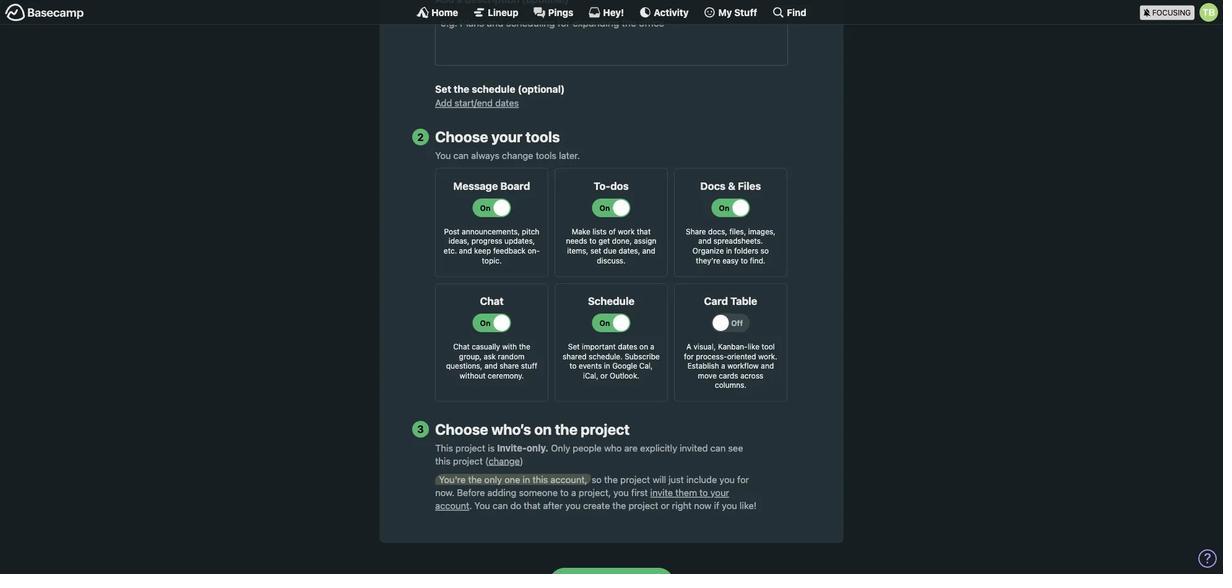 Task type: vqa. For each thing, say whether or not it's contained in the screenshot.


Task type: locate. For each thing, give the bounding box(es) containing it.
0 horizontal spatial set
[[435, 83, 451, 95]]

chat up 'group,'
[[453, 343, 470, 351]]

to down folders
[[741, 256, 748, 265]]

to inside share docs, files, images, and spreadsheets. organize in folders so they're easy to find.
[[741, 256, 748, 265]]

0 horizontal spatial your
[[492, 128, 523, 146]]

can left see
[[711, 443, 726, 454]]

1 vertical spatial set
[[568, 343, 580, 351]]

who
[[604, 443, 622, 454]]

project down first on the right bottom
[[629, 500, 659, 511]]

to inside so the project will just include you for now. before adding someone to a project, you first
[[560, 487, 569, 498]]

that for work
[[637, 227, 651, 236]]

so up project, at the bottom left of page
[[592, 474, 602, 485]]

1 horizontal spatial for
[[738, 474, 749, 485]]

table
[[731, 295, 758, 307]]

dates inside set the schedule (optional) add start/end dates
[[495, 98, 519, 108]]

this down this on the left bottom of the page
[[435, 456, 451, 467]]

get
[[599, 237, 610, 246]]

my
[[719, 7, 732, 18]]

invite them to your account link
[[435, 487, 729, 511]]

a up the subscribe
[[650, 343, 655, 351]]

set up add
[[435, 83, 451, 95]]

dates
[[495, 98, 519, 108], [618, 343, 638, 351]]

for
[[684, 352, 694, 361], [738, 474, 749, 485]]

that down someone
[[524, 500, 541, 511]]

so inside so the project will just include you for now. before adding someone to a project, you first
[[592, 474, 602, 485]]

1 horizontal spatial your
[[711, 487, 729, 498]]

set for the
[[435, 83, 451, 95]]

0 horizontal spatial dates
[[495, 98, 519, 108]]

chat casually with the group, ask random questions, and share stuff without ceremony.
[[446, 343, 538, 380]]

1 horizontal spatial that
[[637, 227, 651, 236]]

now
[[694, 500, 712, 511]]

you left the always
[[435, 150, 451, 161]]

0 horizontal spatial for
[[684, 352, 694, 361]]

your up you can always change tools later.
[[492, 128, 523, 146]]

2
[[417, 131, 424, 143]]

focusing
[[1153, 8, 1191, 17]]

project up first on the right bottom
[[620, 474, 650, 485]]

1 vertical spatial that
[[524, 500, 541, 511]]

1 horizontal spatial this
[[533, 474, 548, 485]]

0 vertical spatial so
[[761, 247, 769, 255]]

project inside so the project will just include you for now. before adding someone to a project, you first
[[620, 474, 650, 485]]

0 vertical spatial you
[[435, 150, 451, 161]]

and
[[699, 237, 712, 246], [459, 247, 472, 255], [643, 247, 656, 255], [485, 362, 498, 371], [761, 362, 774, 371]]

chat down topic.
[[480, 295, 504, 307]]

1 horizontal spatial can
[[493, 500, 508, 511]]

to up "now"
[[700, 487, 708, 498]]

choose up this on the left bottom of the page
[[435, 421, 488, 438]]

1 horizontal spatial chat
[[480, 295, 504, 307]]

0 horizontal spatial can
[[454, 150, 469, 161]]

and up organize
[[699, 237, 712, 246]]

dates up the subscribe
[[618, 343, 638, 351]]

this
[[435, 456, 451, 467], [533, 474, 548, 485]]

0 horizontal spatial you
[[435, 150, 451, 161]]

set inside set the schedule (optional) add start/end dates
[[435, 83, 451, 95]]

the right with
[[519, 343, 530, 351]]

(
[[485, 456, 489, 467]]

set
[[591, 247, 601, 255]]

choose up the always
[[435, 128, 488, 146]]

1 vertical spatial change
[[489, 456, 520, 467]]

in inside share docs, files, images, and spreadsheets. organize in folders so they're easy to find.
[[726, 247, 732, 255]]

the inside chat casually with the group, ask random questions, and share stuff without ceremony.
[[519, 343, 530, 351]]

stuff
[[734, 7, 757, 18]]

Add a description (optional) text field
[[435, 10, 788, 66]]

a inside a visual, kanban-like tool for process-oriented work. establish a workflow and move cards across columns.
[[721, 362, 725, 371]]

0 vertical spatial on
[[640, 343, 648, 351]]

just
[[669, 474, 684, 485]]

find button
[[772, 6, 807, 19]]

1 horizontal spatial or
[[661, 500, 670, 511]]

switch accounts image
[[5, 3, 84, 22]]

or right ical,
[[601, 371, 608, 380]]

0 horizontal spatial this
[[435, 456, 451, 467]]

set inside set important dates on a shared schedule. subscribe to events in google cal, ical, or outlook.
[[568, 343, 580, 351]]

1 vertical spatial you
[[475, 500, 490, 511]]

(optional)
[[518, 83, 565, 95]]

someone
[[519, 487, 558, 498]]

group,
[[459, 352, 482, 361]]

invite
[[651, 487, 673, 498]]

only people who are explicitly invited can see this project (
[[435, 443, 743, 467]]

1 horizontal spatial a
[[650, 343, 655, 351]]

for inside so the project will just include you for now. before adding someone to a project, you first
[[738, 474, 749, 485]]

that inside make lists of work that needs to get done, assign items, set due dates, and discuss.
[[637, 227, 651, 236]]

and down assign
[[643, 247, 656, 255]]

you
[[720, 474, 735, 485], [614, 487, 629, 498], [566, 500, 581, 511], [722, 500, 737, 511]]

post
[[444, 227, 460, 236]]

your up "if"
[[711, 487, 729, 498]]

spreadsheets.
[[714, 237, 763, 246]]

you can always change tools later.
[[435, 150, 580, 161]]

1 vertical spatial your
[[711, 487, 729, 498]]

only
[[484, 474, 502, 485]]

that
[[637, 227, 651, 236], [524, 500, 541, 511]]

0 vertical spatial tools
[[526, 128, 560, 146]]

my stuff button
[[704, 6, 757, 19]]

and inside make lists of work that needs to get done, assign items, set due dates, and discuss.
[[643, 247, 656, 255]]

in down schedule.
[[604, 362, 610, 371]]

1 vertical spatial in
[[604, 362, 610, 371]]

the up start/end
[[454, 83, 470, 95]]

main element
[[0, 0, 1223, 25]]

you
[[435, 150, 451, 161], [475, 500, 490, 511]]

2 horizontal spatial a
[[721, 362, 725, 371]]

this up someone
[[533, 474, 548, 485]]

to inside make lists of work that needs to get done, assign items, set due dates, and discuss.
[[590, 237, 597, 246]]

you right .
[[475, 500, 490, 511]]

project left (
[[453, 456, 483, 467]]

and down ideas,
[[459, 247, 472, 255]]

in up easy
[[726, 247, 732, 255]]

so
[[761, 247, 769, 255], [592, 474, 602, 485]]

3
[[417, 424, 424, 436]]

chat inside chat casually with the group, ask random questions, and share stuff without ceremony.
[[453, 343, 470, 351]]

shared
[[563, 352, 587, 361]]

0 vertical spatial choose
[[435, 128, 488, 146]]

ask
[[484, 352, 496, 361]]

you right include
[[720, 474, 735, 485]]

0 vertical spatial change
[[502, 150, 533, 161]]

or down invite
[[661, 500, 670, 511]]

1 horizontal spatial in
[[604, 362, 610, 371]]

lineup
[[488, 7, 519, 18]]

this project is invite-only.
[[435, 443, 549, 454]]

0 vertical spatial this
[[435, 456, 451, 467]]

2 horizontal spatial in
[[726, 247, 732, 255]]

0 vertical spatial a
[[650, 343, 655, 351]]

project up who
[[581, 421, 630, 438]]

1 horizontal spatial dates
[[618, 343, 638, 351]]

on up the subscribe
[[640, 343, 648, 351]]

tools up "later."
[[526, 128, 560, 146]]

focusing button
[[1140, 0, 1223, 24]]

for up like!
[[738, 474, 749, 485]]

and down ask
[[485, 362, 498, 371]]

dates down schedule
[[495, 98, 519, 108]]

lists
[[593, 227, 607, 236]]

now.
[[435, 487, 455, 498]]

0 horizontal spatial on
[[534, 421, 552, 438]]

to up set at the left top
[[590, 237, 597, 246]]

the up only on the left bottom of the page
[[555, 421, 578, 438]]

a inside so the project will just include you for now. before adding someone to a project, you first
[[571, 487, 576, 498]]

0 vertical spatial set
[[435, 83, 451, 95]]

or inside set important dates on a shared schedule. subscribe to events in google cal, ical, or outlook.
[[601, 371, 608, 380]]

and inside a visual, kanban-like tool for process-oriented work. establish a workflow and move cards across columns.
[[761, 362, 774, 371]]

tools left "later."
[[536, 150, 557, 161]]

choose for choose your tools
[[435, 128, 488, 146]]

and inside chat casually with the group, ask random questions, and share stuff without ceremony.
[[485, 362, 498, 371]]

change down invite-
[[489, 456, 520, 467]]

files,
[[730, 227, 746, 236]]

images,
[[748, 227, 776, 236]]

choose who's on the project
[[435, 421, 630, 438]]

2 horizontal spatial can
[[711, 443, 726, 454]]

0 vertical spatial for
[[684, 352, 694, 361]]

0 vertical spatial in
[[726, 247, 732, 255]]

to inside set important dates on a shared schedule. subscribe to events in google cal, ical, or outlook.
[[570, 362, 577, 371]]

do
[[511, 500, 521, 511]]

1 horizontal spatial so
[[761, 247, 769, 255]]

this
[[435, 443, 453, 454]]

1 vertical spatial or
[[661, 500, 670, 511]]

1 vertical spatial so
[[592, 474, 602, 485]]

for down a on the right of the page
[[684, 352, 694, 361]]

the up project, at the bottom left of page
[[604, 474, 618, 485]]

your
[[492, 128, 523, 146], [711, 487, 729, 498]]

ceremony.
[[488, 371, 524, 380]]

0 horizontal spatial so
[[592, 474, 602, 485]]

1 vertical spatial a
[[721, 362, 725, 371]]

assign
[[634, 237, 657, 246]]

on up only.
[[534, 421, 552, 438]]

ical,
[[583, 371, 599, 380]]

you're
[[439, 474, 466, 485]]

1 vertical spatial choose
[[435, 421, 488, 438]]

set for important
[[568, 343, 580, 351]]

0 vertical spatial that
[[637, 227, 651, 236]]

2 vertical spatial a
[[571, 487, 576, 498]]

0 horizontal spatial that
[[524, 500, 541, 511]]

to down account,
[[560, 487, 569, 498]]

for inside a visual, kanban-like tool for process-oriented work. establish a workflow and move cards across columns.
[[684, 352, 694, 361]]

on-
[[528, 247, 540, 255]]

can left the always
[[454, 150, 469, 161]]

can down adding
[[493, 500, 508, 511]]

in inside set important dates on a shared schedule. subscribe to events in google cal, ical, or outlook.
[[604, 362, 610, 371]]

1 horizontal spatial set
[[568, 343, 580, 351]]

google
[[612, 362, 637, 371]]

0 vertical spatial or
[[601, 371, 608, 380]]

0 horizontal spatial chat
[[453, 343, 470, 351]]

card
[[704, 295, 728, 307]]

this inside the only people who are explicitly invited can see this project (
[[435, 456, 451, 467]]

1 choose from the top
[[435, 128, 488, 146]]

share
[[500, 362, 519, 371]]

2 choose from the top
[[435, 421, 488, 438]]

None submit
[[549, 568, 674, 575]]

0 vertical spatial chat
[[480, 295, 504, 307]]

change down "choose your tools"
[[502, 150, 533, 161]]

1 vertical spatial on
[[534, 421, 552, 438]]

in right one
[[523, 474, 530, 485]]

to
[[590, 237, 597, 246], [741, 256, 748, 265], [570, 362, 577, 371], [560, 487, 569, 498], [700, 487, 708, 498]]

set up shared
[[568, 343, 580, 351]]

move
[[698, 371, 717, 380]]

that up assign
[[637, 227, 651, 236]]

pitch
[[522, 227, 540, 236]]

1 vertical spatial dates
[[618, 343, 638, 351]]

across
[[741, 371, 764, 380]]

0 vertical spatial dates
[[495, 98, 519, 108]]

due
[[604, 247, 617, 255]]

feedback
[[493, 247, 526, 255]]

set
[[435, 83, 451, 95], [568, 343, 580, 351]]

events
[[579, 362, 602, 371]]

1 horizontal spatial on
[[640, 343, 648, 351]]

0 horizontal spatial a
[[571, 487, 576, 498]]

1 vertical spatial for
[[738, 474, 749, 485]]

before
[[457, 487, 485, 498]]

and down the 'work.'
[[761, 362, 774, 371]]

to down shared
[[570, 362, 577, 371]]

choose
[[435, 128, 488, 146], [435, 421, 488, 438]]

1 vertical spatial chat
[[453, 343, 470, 351]]

so up find.
[[761, 247, 769, 255]]

a down account,
[[571, 487, 576, 498]]

0 vertical spatial your
[[492, 128, 523, 146]]

2 vertical spatial in
[[523, 474, 530, 485]]

a up cards at the right of the page
[[721, 362, 725, 371]]

hey!
[[603, 7, 624, 18]]

0 horizontal spatial or
[[601, 371, 608, 380]]

include
[[687, 474, 717, 485]]

share docs, files, images, and spreadsheets. organize in folders so they're easy to find.
[[686, 227, 776, 265]]

can
[[454, 150, 469, 161], [711, 443, 726, 454], [493, 500, 508, 511]]

1 vertical spatial can
[[711, 443, 726, 454]]



Task type: describe. For each thing, give the bounding box(es) containing it.
without
[[460, 371, 486, 380]]

a inside set important dates on a shared schedule. subscribe to events in google cal, ical, or outlook.
[[650, 343, 655, 351]]

make lists of work that needs to get done, assign items, set due dates, and discuss.
[[566, 227, 657, 265]]

invited
[[680, 443, 708, 454]]

home
[[432, 7, 458, 18]]

topic.
[[482, 256, 502, 265]]

progress
[[472, 237, 502, 246]]

can inside the only people who are explicitly invited can see this project (
[[711, 443, 726, 454]]

them
[[676, 487, 697, 498]]

you right after
[[566, 500, 581, 511]]

you right "if"
[[722, 500, 737, 511]]

message
[[454, 180, 498, 192]]

choose your tools
[[435, 128, 560, 146]]

later.
[[559, 150, 580, 161]]

and inside share docs, files, images, and spreadsheets. organize in folders so they're easy to find.
[[699, 237, 712, 246]]

outlook.
[[610, 371, 640, 380]]

the inside set the schedule (optional) add start/end dates
[[454, 83, 470, 95]]

you up . you can do that after you create the project or right now if you like! at the bottom of the page
[[614, 487, 629, 498]]

subscribe
[[625, 352, 660, 361]]

cards
[[719, 371, 738, 380]]

set the schedule (optional) add start/end dates
[[435, 83, 565, 108]]

establish
[[688, 362, 719, 371]]

your inside invite them to your account
[[711, 487, 729, 498]]

easy
[[723, 256, 739, 265]]

they're
[[696, 256, 721, 265]]

change link
[[489, 456, 520, 467]]

like!
[[740, 500, 757, 511]]

casually
[[472, 343, 500, 351]]

0 horizontal spatial in
[[523, 474, 530, 485]]

on inside set important dates on a shared schedule. subscribe to events in google cal, ical, or outlook.
[[640, 343, 648, 351]]

docs,
[[708, 227, 728, 236]]

to inside invite them to your account
[[700, 487, 708, 498]]

kanban-
[[718, 343, 748, 351]]

people
[[573, 443, 602, 454]]

questions,
[[446, 362, 483, 371]]

and inside post announcements, pitch ideas, progress updates, etc. and keep feedback on- topic.
[[459, 247, 472, 255]]

1 vertical spatial this
[[533, 474, 548, 485]]

chat for chat
[[480, 295, 504, 307]]

like
[[748, 343, 760, 351]]

my stuff
[[719, 7, 757, 18]]

change )
[[489, 456, 523, 467]]

a visual, kanban-like tool for process-oriented work. establish a workflow and move cards across columns.
[[684, 343, 778, 390]]

1 vertical spatial tools
[[536, 150, 557, 161]]

are
[[624, 443, 638, 454]]

message board
[[454, 180, 530, 192]]

choose for choose who's on the project
[[435, 421, 488, 438]]

1 horizontal spatial you
[[475, 500, 490, 511]]

invite-
[[497, 443, 527, 454]]

work
[[618, 227, 635, 236]]

dos
[[611, 180, 629, 192]]

needs
[[566, 237, 587, 246]]

schedule.
[[589, 352, 623, 361]]

schedule
[[588, 295, 635, 307]]

will
[[653, 474, 666, 485]]

always
[[471, 150, 500, 161]]

project inside the only people who are explicitly invited can see this project (
[[453, 456, 483, 467]]

if
[[714, 500, 720, 511]]

adding
[[488, 487, 517, 498]]

that for do
[[524, 500, 541, 511]]

.
[[469, 500, 472, 511]]

keep
[[474, 247, 491, 255]]

to-dos
[[594, 180, 629, 192]]

cal,
[[639, 362, 653, 371]]

pings
[[548, 7, 574, 18]]

a
[[687, 343, 692, 351]]

files
[[738, 180, 761, 192]]

chat for chat casually with the group, ask random questions, and share stuff without ceremony.
[[453, 343, 470, 351]]

. you can do that after you create the project or right now if you like!
[[469, 500, 757, 511]]

the inside so the project will just include you for now. before adding someone to a project, you first
[[604, 474, 618, 485]]

board
[[501, 180, 530, 192]]

)
[[520, 456, 523, 467]]

tim burton image
[[1200, 3, 1218, 22]]

project left is
[[456, 443, 485, 454]]

visual,
[[694, 343, 716, 351]]

of
[[609, 227, 616, 236]]

0 vertical spatial can
[[454, 150, 469, 161]]

add start/end dates link
[[435, 98, 519, 108]]

account,
[[551, 474, 587, 485]]

the right "create"
[[613, 500, 626, 511]]

first
[[631, 487, 648, 498]]

items,
[[567, 247, 589, 255]]

account
[[435, 500, 469, 511]]

activity link
[[639, 6, 689, 19]]

card table
[[704, 295, 758, 307]]

start/end
[[455, 98, 493, 108]]

the up "before"
[[468, 474, 482, 485]]

so inside share docs, files, images, and spreadsheets. organize in folders so they're easy to find.
[[761, 247, 769, 255]]

discuss.
[[597, 256, 626, 265]]

activity
[[654, 7, 689, 18]]

dates,
[[619, 247, 640, 255]]

schedule
[[472, 83, 516, 95]]

right
[[672, 500, 692, 511]]

process-
[[696, 352, 727, 361]]

ideas,
[[449, 237, 470, 246]]

make
[[572, 227, 591, 236]]

workflow
[[728, 362, 759, 371]]

find.
[[750, 256, 766, 265]]

2 vertical spatial can
[[493, 500, 508, 511]]

only.
[[527, 443, 549, 454]]

dates inside set important dates on a shared schedule. subscribe to events in google cal, ical, or outlook.
[[618, 343, 638, 351]]

oriented
[[727, 352, 756, 361]]

explicitly
[[640, 443, 677, 454]]

tool
[[762, 343, 775, 351]]

docs & files
[[701, 180, 761, 192]]

to-
[[594, 180, 611, 192]]

is
[[488, 443, 495, 454]]

so the project will just include you for now. before adding someone to a project, you first
[[435, 474, 749, 498]]

stuff
[[521, 362, 538, 371]]



